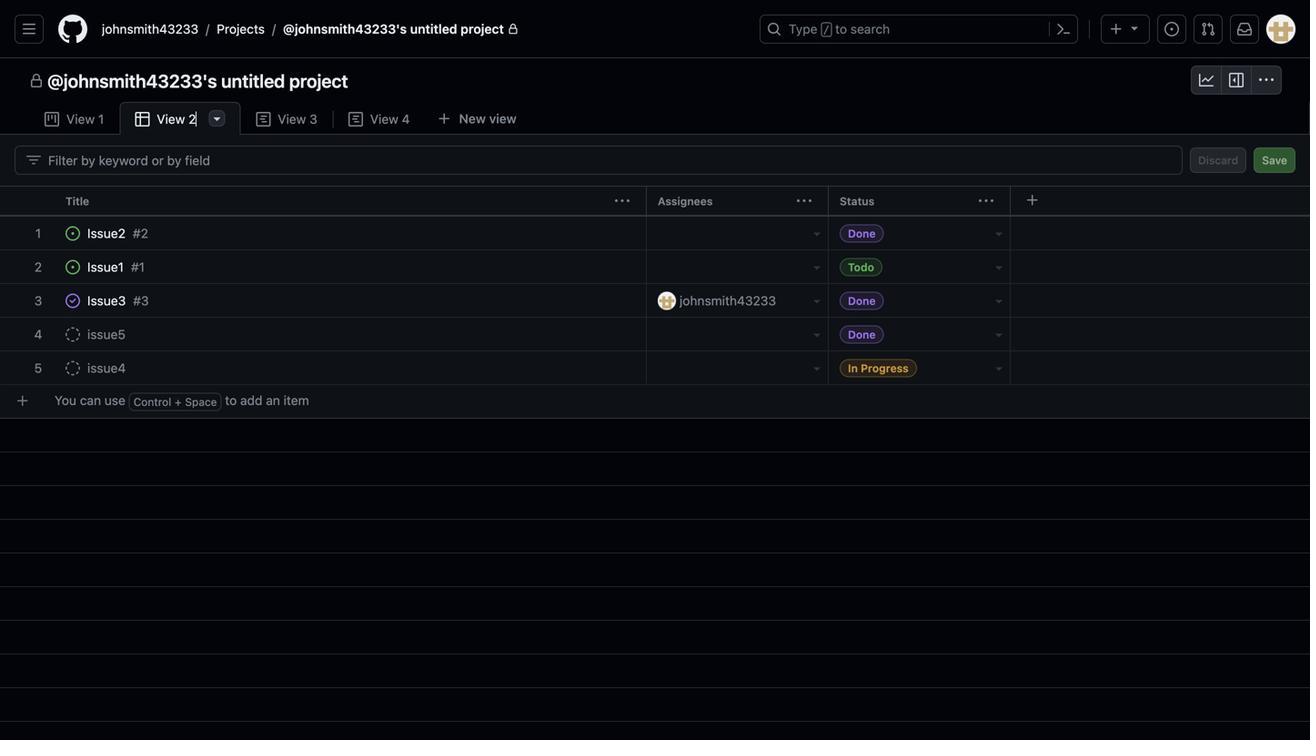 Task type: vqa. For each thing, say whether or not it's contained in the screenshot.
row
yes



Task type: locate. For each thing, give the bounding box(es) containing it.
0 horizontal spatial 1
[[35, 226, 41, 241]]

draft issue image for issue4
[[66, 361, 80, 375]]

1 draft issue image from the top
[[66, 327, 80, 342]]

1 vertical spatial to
[[225, 393, 237, 408]]

done up in
[[848, 328, 876, 341]]

issue opened image
[[1165, 22, 1180, 36]]

# right 'issue3'
[[133, 293, 141, 308]]

2 draft issue image from the top
[[66, 361, 80, 375]]

list
[[95, 15, 749, 44]]

1 vertical spatial project
[[289, 70, 348, 91]]

1 vertical spatial @johnsmith43233's untitled project
[[47, 70, 348, 91]]

0 vertical spatial 4
[[402, 112, 410, 127]]

/ left projects
[[206, 21, 210, 36]]

view right view 3
[[370, 112, 399, 127]]

row containing 1
[[0, 217, 1311, 250]]

1 horizontal spatial project
[[461, 21, 504, 36]]

tab list containing new view
[[29, 102, 558, 136]]

issue1 # 1
[[87, 259, 145, 274]]

0 horizontal spatial johnsmith43233
[[102, 21, 199, 36]]

2 vertical spatial #
[[133, 293, 141, 308]]

view for view 4
[[370, 112, 399, 127]]

1 vertical spatial 4
[[34, 327, 42, 342]]

0 horizontal spatial 2
[[34, 259, 42, 274]]

#
[[133, 226, 141, 241], [131, 259, 139, 274], [133, 293, 141, 308]]

view 4
[[370, 112, 410, 127]]

2 done from the top
[[848, 294, 876, 307]]

sc 9kayk9 0 image inside the view filters region
[[26, 153, 41, 167]]

0 vertical spatial @johnsmith43233's untitled project
[[283, 21, 504, 36]]

2 horizontal spatial view
[[370, 112, 399, 127]]

1 vertical spatial draft issue image
[[66, 361, 80, 375]]

grid
[[0, 186, 1311, 740]]

untitled inside "link"
[[410, 21, 458, 36]]

0 vertical spatial untitled
[[410, 21, 458, 36]]

4 left new
[[402, 112, 410, 127]]

3 left view 4 link
[[310, 112, 318, 127]]

/ right projects
[[272, 21, 276, 36]]

/ for johnsmith43233
[[206, 21, 210, 36]]

2 horizontal spatial /
[[824, 24, 830, 36]]

@johnsmith43233's untitled project up view options for view 2 icon
[[47, 70, 348, 91]]

view 4 link
[[333, 102, 426, 136]]

johnsmith43233 for johnsmith43233
[[680, 293, 777, 308]]

# right issue2
[[133, 226, 141, 241]]

view 1 link
[[29, 102, 119, 136]]

row containing 5
[[0, 351, 1311, 385]]

issue3 # 3
[[87, 293, 149, 308]]

johnsmith43233 right the homepage icon
[[102, 21, 199, 36]]

# for 2
[[133, 226, 141, 241]]

+
[[175, 396, 182, 408]]

2 open issue image from the top
[[66, 260, 80, 274]]

Filter by keyword or by field field
[[48, 147, 1168, 174]]

1 vertical spatial #
[[131, 259, 139, 274]]

open issue image left issue1 link in the left top of the page
[[66, 260, 80, 274]]

4 cell from the top
[[1010, 318, 1311, 351]]

triangle down image
[[1128, 20, 1142, 35]]

1 left change view name field
[[98, 112, 104, 127]]

1 horizontal spatial 1
[[98, 112, 104, 127]]

add field image
[[1026, 193, 1040, 208]]

draft issue image
[[66, 327, 80, 342], [66, 361, 80, 375]]

1 vertical spatial untitled
[[221, 70, 285, 91]]

0 horizontal spatial to
[[225, 393, 237, 408]]

johnsmith43233 inside "row"
[[680, 293, 777, 308]]

issue1
[[87, 259, 124, 274]]

1 vertical spatial johnsmith43233
[[680, 293, 777, 308]]

issue2
[[87, 226, 126, 241]]

open issue image
[[66, 226, 80, 241], [66, 260, 80, 274]]

add
[[240, 393, 263, 408]]

an
[[266, 393, 280, 408]]

view 3
[[278, 112, 318, 127]]

0 vertical spatial #
[[133, 226, 141, 241]]

sc 9kayk9 0 image
[[1200, 73, 1214, 87], [1260, 73, 1274, 87], [45, 112, 59, 127], [135, 112, 150, 127], [348, 112, 363, 127], [810, 260, 825, 274], [810, 294, 825, 308], [810, 327, 825, 342], [810, 361, 825, 375], [992, 361, 1007, 375]]

/ right type
[[824, 24, 830, 36]]

4
[[402, 112, 410, 127], [34, 327, 42, 342]]

issue2 link
[[87, 224, 126, 243]]

1 horizontal spatial /
[[272, 21, 276, 36]]

issue1 link
[[87, 258, 124, 277]]

view for view 1
[[66, 112, 95, 127]]

done down todo
[[848, 294, 876, 307]]

create new item or add existing item image
[[15, 394, 30, 408]]

0 vertical spatial done
[[848, 227, 876, 240]]

row containing 3
[[0, 284, 1311, 318]]

0 horizontal spatial project
[[289, 70, 348, 91]]

3
[[310, 112, 318, 127], [34, 293, 42, 308], [141, 293, 149, 308]]

3 left closed as completed issue image
[[34, 293, 42, 308]]

0 horizontal spatial /
[[206, 21, 210, 36]]

project navigation
[[0, 58, 1311, 102]]

view
[[66, 112, 95, 127], [278, 112, 306, 127], [370, 112, 399, 127]]

/
[[206, 21, 210, 36], [272, 21, 276, 36], [824, 24, 830, 36]]

issue4
[[87, 360, 126, 375]]

1 vertical spatial @johnsmith43233's
[[47, 70, 217, 91]]

1 right issue1
[[139, 259, 145, 274]]

1 vertical spatial 1
[[35, 226, 41, 241]]

done for 2
[[848, 227, 876, 240]]

new view
[[459, 111, 517, 126]]

tab panel
[[0, 135, 1311, 740]]

to
[[836, 21, 848, 36], [225, 393, 237, 408]]

1 horizontal spatial untitled
[[410, 21, 458, 36]]

0 vertical spatial project
[[461, 21, 504, 36]]

open issue image down title on the left top of the page
[[66, 226, 80, 241]]

0 horizontal spatial 4
[[34, 327, 42, 342]]

homepage image
[[58, 15, 87, 44]]

open issue image for issue1
[[66, 260, 80, 274]]

1 left issue2
[[35, 226, 41, 241]]

untitled inside project navigation
[[221, 70, 285, 91]]

projects
[[217, 21, 265, 36]]

search
[[851, 21, 890, 36]]

1 view from the left
[[66, 112, 95, 127]]

draft issue image up you
[[66, 361, 80, 375]]

2 view from the left
[[278, 112, 306, 127]]

@johnsmith43233's untitled project
[[283, 21, 504, 36], [47, 70, 348, 91]]

3 cell from the top
[[1010, 284, 1311, 318]]

1
[[98, 112, 104, 127], [35, 226, 41, 241], [139, 259, 145, 274]]

2 horizontal spatial 3
[[310, 112, 318, 127]]

johnsmith43233 right johnsmith43233 image
[[680, 293, 777, 308]]

2
[[141, 226, 148, 241], [34, 259, 42, 274]]

row
[[0, 186, 1311, 217], [0, 217, 1311, 250], [0, 250, 1311, 284], [0, 284, 1311, 318], [0, 318, 1311, 351], [0, 351, 1311, 385], [7, 384, 1311, 418]]

view options for view 2 image
[[210, 111, 224, 126]]

@johnsmith43233's untitled project inside project navigation
[[47, 70, 348, 91]]

in
[[848, 362, 858, 375]]

@johnsmith43233's untitled project up view 4
[[283, 21, 504, 36]]

untitled
[[410, 21, 458, 36], [221, 70, 285, 91]]

to left add at left
[[225, 393, 237, 408]]

johnsmith43233 inside johnsmith43233 / projects /
[[102, 21, 199, 36]]

/ inside type / to search
[[824, 24, 830, 36]]

@johnsmith43233's untitled project inside @johnsmith43233's untitled project "link"
[[283, 21, 504, 36]]

0 vertical spatial @johnsmith43233's
[[283, 21, 407, 36]]

0 vertical spatial to
[[836, 21, 848, 36]]

1 horizontal spatial @johnsmith43233's
[[283, 21, 407, 36]]

1 horizontal spatial view
[[278, 112, 306, 127]]

1 horizontal spatial 4
[[402, 112, 410, 127]]

open issue image for issue2
[[66, 226, 80, 241]]

1 cell from the top
[[1010, 217, 1311, 250]]

0 vertical spatial open issue image
[[66, 226, 80, 241]]

list containing johnsmith43233 / projects /
[[95, 15, 749, 44]]

0 vertical spatial draft issue image
[[66, 327, 80, 342]]

2 vertical spatial 1
[[139, 259, 145, 274]]

progress
[[861, 362, 909, 375]]

# right issue1
[[131, 259, 139, 274]]

4 up 5
[[34, 327, 42, 342]]

project
[[461, 21, 504, 36], [289, 70, 348, 91]]

view 3 link
[[241, 102, 333, 136]]

2 cell from the top
[[1010, 250, 1311, 284]]

done
[[848, 227, 876, 240], [848, 294, 876, 307], [848, 328, 876, 341]]

untitled up view 3 link
[[221, 70, 285, 91]]

type
[[789, 21, 818, 36]]

1 vertical spatial done
[[848, 294, 876, 307]]

johnsmith43233
[[102, 21, 199, 36], [680, 293, 777, 308]]

project up view 3
[[289, 70, 348, 91]]

column header
[[0, 186, 55, 217]]

1 done from the top
[[848, 227, 876, 240]]

0 vertical spatial johnsmith43233
[[102, 21, 199, 36]]

1 horizontal spatial johnsmith43233
[[680, 293, 777, 308]]

cell for 1
[[1010, 250, 1311, 284]]

# for 1
[[131, 259, 139, 274]]

0 horizontal spatial @johnsmith43233's
[[47, 70, 217, 91]]

@johnsmith43233's
[[283, 21, 407, 36], [47, 70, 217, 91]]

view right view options for view 2 icon
[[278, 112, 306, 127]]

5
[[34, 360, 42, 375]]

0 vertical spatial 1
[[98, 112, 104, 127]]

row containing you can use
[[7, 384, 1311, 418]]

1 horizontal spatial to
[[836, 21, 848, 36]]

to left search
[[836, 21, 848, 36]]

1 open issue image from the top
[[66, 226, 80, 241]]

1 vertical spatial open issue image
[[66, 260, 80, 274]]

Start typing to create a draft, or type hashtag to select a repository text field
[[36, 384, 1311, 418]]

/ for type
[[824, 24, 830, 36]]

sc 9kayk9 0 image
[[1230, 73, 1244, 87], [29, 74, 44, 88], [256, 112, 271, 127], [26, 153, 41, 167], [810, 226, 825, 241], [992, 226, 1007, 241], [992, 260, 1007, 274], [992, 294, 1007, 308], [992, 327, 1007, 342]]

3 view from the left
[[370, 112, 399, 127]]

1 horizontal spatial 2
[[141, 226, 148, 241]]

draft issue image left issue5
[[66, 327, 80, 342]]

project left 'lock' icon
[[461, 21, 504, 36]]

done down status
[[848, 227, 876, 240]]

cell
[[1010, 217, 1311, 250], [1010, 250, 1311, 284], [1010, 284, 1311, 318], [1010, 318, 1311, 351], [1010, 351, 1311, 385]]

4 inside tab list
[[402, 112, 410, 127]]

tab list
[[29, 102, 558, 136]]

2 vertical spatial done
[[848, 328, 876, 341]]

untitled left 'lock' icon
[[410, 21, 458, 36]]

2 left issue1
[[34, 259, 42, 274]]

3 right 'issue3'
[[141, 293, 149, 308]]

view up title on the left top of the page
[[66, 112, 95, 127]]

2 right issue2
[[141, 226, 148, 241]]

assignees column options image
[[797, 194, 812, 208]]

assignees column header
[[646, 186, 836, 217]]

0 horizontal spatial untitled
[[221, 70, 285, 91]]

0 horizontal spatial view
[[66, 112, 95, 127]]



Task type: describe. For each thing, give the bounding box(es) containing it.
row containing title
[[0, 186, 1311, 217]]

done for 3
[[848, 294, 876, 307]]

project inside navigation
[[289, 70, 348, 91]]

row inside grid
[[7, 384, 1311, 418]]

in progress
[[848, 362, 909, 375]]

todo
[[848, 261, 875, 274]]

4 inside grid
[[34, 327, 42, 342]]

to inside you can use control + space to add an item
[[225, 393, 237, 408]]

title column options image
[[615, 194, 630, 208]]

assignees
[[658, 195, 713, 208]]

lock image
[[508, 24, 519, 35]]

can
[[80, 393, 101, 408]]

item
[[284, 393, 309, 408]]

projects link
[[210, 15, 272, 44]]

5 cell from the top
[[1010, 351, 1311, 385]]

use
[[105, 393, 126, 408]]

@johnsmith43233's inside project navigation
[[47, 70, 217, 91]]

3 inside view 3 link
[[310, 112, 318, 127]]

you can use control + space to add an item
[[55, 393, 309, 408]]

tab panel containing 1
[[0, 135, 1311, 740]]

view 1
[[66, 112, 104, 127]]

0 horizontal spatial 3
[[34, 293, 42, 308]]

johnsmith43233 / projects /
[[102, 21, 276, 36]]

cell for 3
[[1010, 284, 1311, 318]]

johnsmith43233 link
[[95, 15, 206, 44]]

sc 9kayk9 0 image inside view 3 link
[[256, 112, 271, 127]]

space
[[185, 396, 217, 408]]

row containing 4
[[0, 318, 1311, 351]]

issue5
[[87, 327, 126, 342]]

save button
[[1255, 147, 1296, 173]]

notifications image
[[1238, 22, 1253, 36]]

command palette image
[[1057, 22, 1071, 36]]

view for view 3
[[278, 112, 306, 127]]

view
[[489, 111, 517, 126]]

@johnsmith43233's inside "link"
[[283, 21, 407, 36]]

Change view name field
[[157, 110, 198, 128]]

status
[[840, 195, 875, 208]]

title
[[66, 195, 89, 208]]

type / to search
[[789, 21, 890, 36]]

plus image
[[1110, 22, 1124, 36]]

title column header
[[55, 186, 654, 217]]

new
[[459, 111, 486, 126]]

1 vertical spatial 2
[[34, 259, 42, 274]]

@johnsmith43233's untitled project link
[[276, 15, 526, 44]]

3 done from the top
[[848, 328, 876, 341]]

status column header
[[828, 186, 1018, 217]]

johnsmith43233 image
[[658, 292, 676, 310]]

row containing 2
[[0, 250, 1311, 284]]

new view button
[[426, 104, 529, 133]]

issue3 link
[[87, 291, 126, 310]]

0 vertical spatial 2
[[141, 226, 148, 241]]

2 horizontal spatial 1
[[139, 259, 145, 274]]

control
[[134, 396, 171, 408]]

you
[[55, 393, 76, 408]]

git pull request image
[[1202, 22, 1216, 36]]

discard button
[[1191, 147, 1247, 173]]

# for 3
[[133, 293, 141, 308]]

1 horizontal spatial 3
[[141, 293, 149, 308]]

project inside "link"
[[461, 21, 504, 36]]

cell for 2
[[1010, 217, 1311, 250]]

closed as completed issue image
[[66, 294, 80, 308]]

johnsmith43233 for johnsmith43233 / projects /
[[102, 21, 199, 36]]

grid containing 1
[[0, 186, 1311, 740]]

discard
[[1199, 154, 1239, 167]]

issue2 # 2
[[87, 226, 148, 241]]

draft issue image for issue5
[[66, 327, 80, 342]]

sc 9kayk9 0 image inside view 1 link
[[45, 112, 59, 127]]

sc 9kayk9 0 image inside view 4 link
[[348, 112, 363, 127]]

issue3
[[87, 293, 126, 308]]

1 inside tab list
[[98, 112, 104, 127]]

status column options image
[[979, 194, 994, 208]]

save
[[1263, 154, 1288, 167]]

view filters region
[[15, 146, 1296, 175]]



